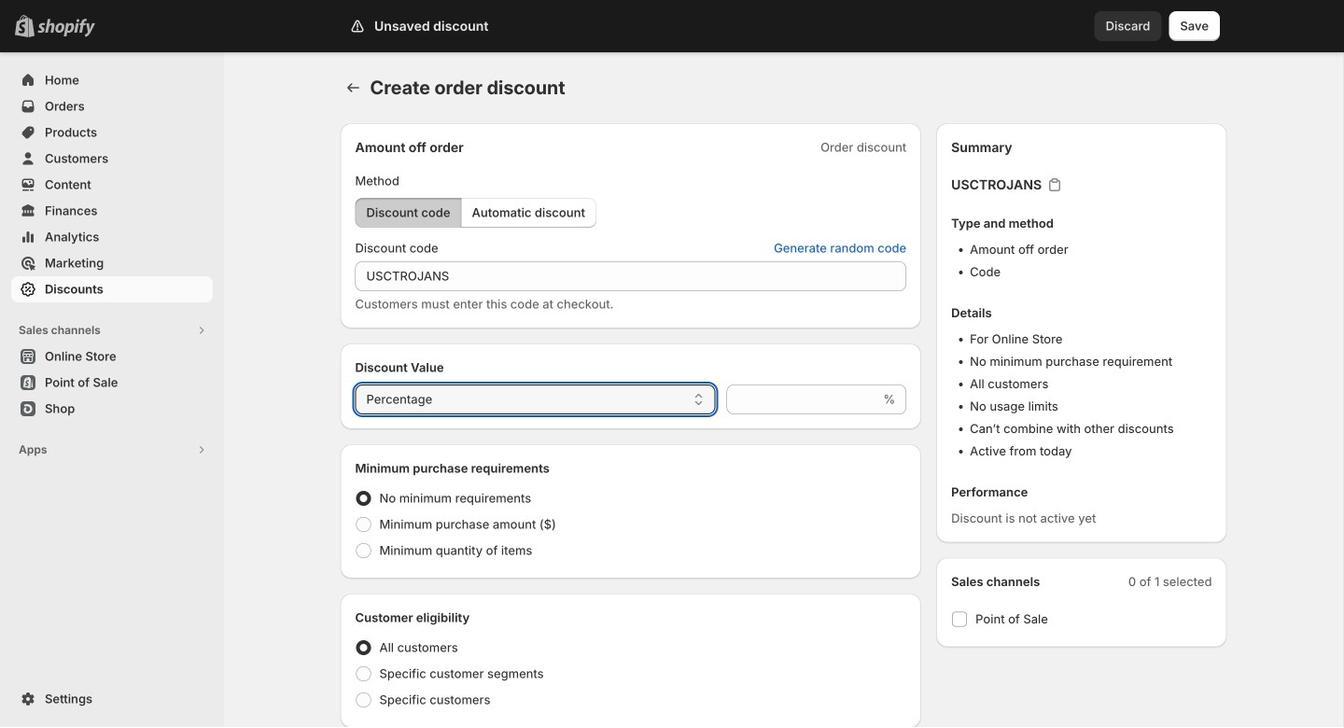 Task type: vqa. For each thing, say whether or not it's contained in the screenshot.
search countries text field at the bottom
no



Task type: locate. For each thing, give the bounding box(es) containing it.
None text field
[[355, 261, 907, 291], [727, 385, 880, 415], [355, 261, 907, 291], [727, 385, 880, 415]]



Task type: describe. For each thing, give the bounding box(es) containing it.
shopify image
[[37, 18, 95, 37]]



